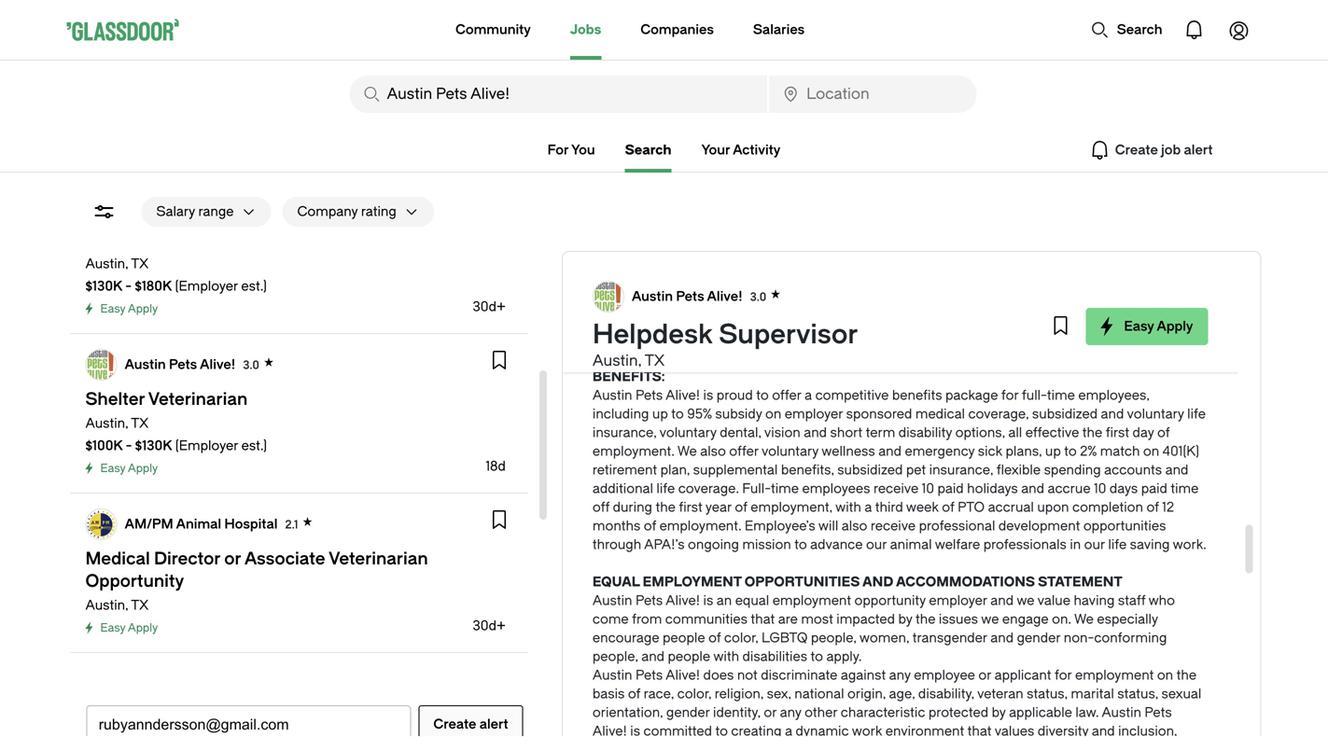 Task type: vqa. For each thing, say whether or not it's contained in the screenshot.
Culture & Values 3.1 stars out of 5 element
no



Task type: locate. For each thing, give the bounding box(es) containing it.
10 up week
[[922, 481, 935, 497]]

alive! inside jobs list element
[[200, 357, 236, 372]]

mission
[[743, 537, 792, 553]]

0 horizontal spatial austin pets alive! logo image
[[86, 350, 116, 380]]

- inside location: apa! main - town lake animal center 1156 west cesar chavez austin, tx 78703
[[661, 332, 667, 347]]

reports
[[868, 257, 913, 273]]

0 vertical spatial (employer
[[175, 279, 238, 294]]

competitive
[[816, 388, 889, 403]]

est.) inside austin, tx $130k - $180k (employer est.)
[[241, 279, 267, 294]]

salaries
[[754, 22, 805, 37]]

1 vertical spatial we
[[1075, 612, 1094, 628]]

1 vertical spatial animal
[[176, 517, 221, 532]]

employee's
[[745, 519, 816, 534]]

your activity link
[[702, 142, 781, 158]]

0 horizontal spatial status,
[[1027, 687, 1068, 702]]

apply inside button
[[1157, 319, 1194, 334]]

austin pets alive! logo image up $100k
[[86, 350, 116, 380]]

Search location field
[[770, 76, 977, 113]]

0 vertical spatial people
[[663, 631, 706, 646]]

benefits: austin pets alive! is proud to offer a competitive benefits package for full-time employees, including up to 95% subsidy on employer sponsored medical coverage, subsidized and voluntary life insurance, voluntary dental, vision and short term disability options, all effective the first day of employment. we also offer voluntary wellness and emergency sick plans, up to 2% match on 401(k) retirement plan, supplemental benefits, subsidized pet insurance, flexible spending accounts and additional life coverage. full-time employees receive 10 paid holidays and accrue 10 days paid time off during the first year of employment, with a third week of pto accrual upon completion of 12 months of employment. employee's will also receive professional development opportunities through apa!'s ongoing mission to advance our animal welfare professionals in our life saving work.
[[593, 369, 1207, 553]]

1 horizontal spatial for
[[1055, 668, 1073, 684]]

1 horizontal spatial that
[[968, 724, 992, 738]]

designated
[[655, 276, 723, 291]]

austin pets alive! inside jobs list element
[[125, 357, 236, 372]]

0 horizontal spatial up
[[653, 407, 668, 422]]

time
[[1048, 388, 1076, 403], [771, 481, 799, 497], [1171, 481, 1199, 497]]

identity,
[[714, 706, 761, 721]]

in
[[1071, 537, 1082, 553]]

encourage
[[593, 631, 660, 646]]

of left 12
[[1147, 500, 1160, 516]]

during
[[613, 500, 653, 516]]

austin,
[[85, 256, 128, 272], [983, 332, 1026, 347], [593, 353, 642, 370], [85, 416, 128, 431], [85, 598, 128, 614]]

is inside benefits: austin pets alive! is proud to offer a competitive benefits package for full-time employees, including up to 95% subsidy on employer sponsored medical coverage, subsidized and voluntary life insurance, voluntary dental, vision and short term disability options, all effective the first day of employment. we also offer voluntary wellness and emergency sick plans, up to 2% match on 401(k) retirement plan, supplemental benefits, subsidized pet insurance, flexible spending accounts and additional life coverage. full-time employees receive 10 paid holidays and accrue 10 days paid time off during the first year of employment, with a third week of pto accrual upon completion of 12 months of employment. employee's will also receive professional development opportunities through apa!'s ongoing mission to advance our animal welfare professionals in our life saving work.
[[704, 388, 714, 403]]

0 vertical spatial offer
[[773, 388, 802, 403]]

a right "creating"
[[785, 724, 793, 738]]

we
[[678, 444, 697, 459], [1075, 612, 1094, 628]]

people down communities
[[663, 631, 706, 646]]

easy apply down "another"
[[1125, 319, 1194, 334]]

the right the during
[[656, 500, 676, 516]]

sexual
[[1162, 687, 1202, 702]]

austin, inside location: apa! main - town lake animal center 1156 west cesar chavez austin, tx 78703
[[983, 332, 1026, 347]]

1 10 from the left
[[922, 481, 935, 497]]

1 vertical spatial insurance,
[[930, 463, 994, 478]]

none field search location
[[770, 76, 977, 113]]

2 none field from the left
[[770, 76, 977, 113]]

having
[[1074, 594, 1115, 609]]

pets down sexual
[[1145, 706, 1173, 721]]

austin, tx $130k - $180k (employer est.)
[[85, 256, 267, 294]]

austin, down am/pm animal hospital logo
[[85, 598, 128, 614]]

time up employment,
[[771, 481, 799, 497]]

(employer up am/pm animal hospital
[[175, 438, 238, 454]]

1 horizontal spatial employment
[[1076, 668, 1155, 684]]

1 est.) from the top
[[241, 279, 267, 294]]

am/pm
[[125, 517, 173, 532]]

none field search keyword
[[350, 76, 768, 113]]

a left third at bottom right
[[865, 500, 873, 516]]

we
[[1017, 594, 1035, 609], [982, 612, 1000, 628]]

statement
[[1039, 575, 1123, 590]]

(employer right "$180k"
[[175, 279, 238, 294]]

easy down austin, tx $130k - $180k (employer est.)
[[100, 303, 125, 316]]

helpdesk
[[593, 319, 713, 351]]

2 vertical spatial or
[[764, 706, 777, 721]]

0 vertical spatial we
[[678, 444, 697, 459]]

the up 2%
[[1083, 425, 1103, 441]]

1 horizontal spatial our
[[1085, 537, 1106, 553]]

also up supplemental
[[701, 444, 726, 459]]

1 horizontal spatial paid
[[1142, 481, 1168, 497]]

tx for austin, tx
[[131, 598, 149, 614]]

on inside equal employment opportunities and accommodations statement austin pets alive! is an equal employment opportunity employer and we value having staff who come from communities that are most impacted by the issues we engage on. we especially encourage people of color, lgbtq people, women, transgender and gender non-conforming people, and people with disabilities to apply. austin pets alive! does not discriminate against any employee or applicant for employment on the basis of race, color, religion, sex, national origin, age, disability, veteran status, marital status, sexual orientation, gender identity, or any other characteristic protected by applicable law. austin pets alive! is committed to creating a dynamic work environment that values diversity and inclusi
[[1158, 668, 1174, 684]]

who
[[1149, 594, 1176, 609]]

0 horizontal spatial employment
[[773, 594, 852, 609]]

2%
[[1081, 444, 1098, 459]]

subsidized up effective
[[1033, 407, 1098, 422]]

2 est.) from the top
[[242, 438, 267, 454]]

2 horizontal spatial life
[[1188, 407, 1207, 422]]

time up effective
[[1048, 388, 1076, 403]]

austin, down open filter menu icon
[[85, 256, 128, 272]]

with inside equal employment opportunities and accommodations statement austin pets alive! is an equal employment opportunity employer and we value having staff who come from communities that are most impacted by the issues we engage on. we especially encourage people of color, lgbtq people, women, transgender and gender non-conforming people, and people with disabilities to apply. austin pets alive! does not discriminate against any employee or applicant for employment on the basis of race, color, religion, sex, national origin, age, disability, veteran status, marital status, sexual orientation, gender identity, or any other characteristic protected by applicable law. austin pets alive! is committed to creating a dynamic work environment that values diversity and inclusi
[[714, 650, 740, 665]]

1 horizontal spatial or
[[979, 668, 992, 684]]

alive! down orientation,
[[593, 724, 627, 738]]

tx
[[131, 256, 149, 272], [1028, 332, 1045, 347], [645, 353, 665, 370], [131, 416, 149, 431], [131, 598, 149, 614]]

cesar
[[894, 332, 931, 347]]

jobs link
[[570, 0, 602, 60]]

0 vertical spatial any
[[890, 668, 911, 684]]

(employer for $180k
[[175, 279, 238, 294]]

flexible
[[997, 463, 1041, 478]]

receive up third at bottom right
[[874, 481, 919, 497]]

we inside equal employment opportunities and accommodations statement austin pets alive! is an equal employment opportunity employer and we value having staff who come from communities that are most impacted by the issues we engage on. we especially encourage people of color, lgbtq people, women, transgender and gender non-conforming people, and people with disabilities to apply. austin pets alive! does not discriminate against any employee or applicant for employment on the basis of race, color, religion, sex, national origin, age, disability, veteran status, marital status, sexual orientation, gender identity, or any other characteristic protected by applicable law. austin pets alive! is committed to creating a dynamic work environment that values diversity and inclusi
[[1075, 612, 1094, 628]]

voluntary down vision on the bottom right
[[762, 444, 819, 459]]

company
[[297, 204, 358, 219]]

1 vertical spatial that
[[968, 724, 992, 738]]

0 horizontal spatial or
[[764, 706, 777, 721]]

color, down does
[[678, 687, 712, 702]]

0 horizontal spatial any
[[780, 706, 802, 721]]

1 (employer from the top
[[175, 279, 238, 294]]

to inside this position reports directly to the hr director, or another individual designated by apa!.
[[964, 257, 977, 273]]

gender up committed
[[667, 706, 710, 721]]

pets up austin, tx $100k - $130k (employer est.)
[[169, 357, 197, 372]]

1 vertical spatial subsidized
[[838, 463, 903, 478]]

None field
[[350, 76, 768, 113], [770, 76, 977, 113]]

0 vertical spatial 30d+
[[473, 299, 506, 315]]

est.)
[[241, 279, 267, 294], [242, 438, 267, 454]]

0 vertical spatial austin pets alive!
[[632, 289, 743, 304]]

our left the animal
[[867, 537, 887, 553]]

0 vertical spatial we
[[1017, 594, 1035, 609]]

tx inside austin, tx $100k - $130k (employer est.)
[[131, 416, 149, 431]]

0 vertical spatial that
[[751, 612, 775, 628]]

on up vision on the bottom right
[[766, 407, 782, 422]]

$130k right $100k
[[135, 438, 172, 454]]

1 vertical spatial receive
[[871, 519, 916, 534]]

color,
[[725, 631, 759, 646], [678, 687, 712, 702]]

austin pets alive! logo image
[[594, 282, 624, 312], [86, 350, 116, 380]]

apa!.
[[743, 276, 778, 291]]

0 horizontal spatial by
[[727, 276, 741, 291]]

the inside this position reports directly to the hr director, or another individual designated by apa!.
[[980, 257, 1000, 273]]

0 vertical spatial -
[[125, 279, 132, 294]]

1 vertical spatial with
[[714, 650, 740, 665]]

0 vertical spatial search
[[1118, 22, 1163, 37]]

subsidized down wellness
[[838, 463, 903, 478]]

tx inside austin, tx $130k - $180k (employer est.)
[[131, 256, 149, 272]]

0 horizontal spatial employer
[[785, 407, 844, 422]]

austin up austin, tx $100k - $130k (employer est.)
[[125, 357, 166, 372]]

1 vertical spatial -
[[661, 332, 667, 347]]

0 horizontal spatial offer
[[730, 444, 759, 459]]

2 horizontal spatial or
[[1083, 257, 1096, 273]]

1 vertical spatial gender
[[667, 706, 710, 721]]

austin, up $100k
[[85, 416, 128, 431]]

2 vertical spatial on
[[1158, 668, 1174, 684]]

by down opportunity
[[899, 612, 913, 628]]

1 vertical spatial a
[[865, 500, 873, 516]]

for inside benefits: austin pets alive! is proud to offer a competitive benefits package for full-time employees, including up to 95% subsidy on employer sponsored medical coverage, subsidized and voluntary life insurance, voluntary dental, vision and short term disability options, all effective the first day of employment. we also offer voluntary wellness and emergency sick plans, up to 2% match on 401(k) retirement plan, supplemental benefits, subsidized pet insurance, flexible spending accounts and additional life coverage. full-time employees receive 10 paid holidays and accrue 10 days paid time off during the first year of employment, with a third week of pto accrual upon completion of 12 months of employment. employee's will also receive professional development opportunities through apa!'s ongoing mission to advance our animal welfare professionals in our life saving work.
[[1002, 388, 1019, 403]]

- for $180k
[[125, 279, 132, 294]]

austin, for austin, tx
[[85, 598, 128, 614]]

2 vertical spatial by
[[992, 706, 1006, 721]]

professionals
[[984, 537, 1067, 553]]

first down coverage.
[[679, 500, 703, 516]]

0 vertical spatial est.)
[[241, 279, 267, 294]]

1 vertical spatial by
[[899, 612, 913, 628]]

1 horizontal spatial 3.0
[[750, 291, 767, 304]]

0 horizontal spatial also
[[701, 444, 726, 459]]

1 horizontal spatial any
[[890, 668, 911, 684]]

- inside austin, tx $130k - $180k (employer est.)
[[125, 279, 132, 294]]

0 horizontal spatial $130k
[[85, 279, 122, 294]]

to right directly
[[964, 257, 977, 273]]

center
[[787, 332, 829, 347]]

1 vertical spatial $130k
[[135, 438, 172, 454]]

and down law.
[[1093, 724, 1116, 738]]

the up transgender
[[916, 612, 936, 628]]

(employer inside austin, tx $100k - $130k (employer est.)
[[175, 438, 238, 454]]

2 10 from the left
[[1095, 481, 1107, 497]]

1 horizontal spatial search
[[1118, 22, 1163, 37]]

open filter menu image
[[93, 201, 115, 223]]

0 vertical spatial employment
[[773, 594, 852, 609]]

main
[[627, 332, 658, 347]]

0 horizontal spatial austin pets alive!
[[125, 357, 236, 372]]

retirement
[[593, 463, 658, 478]]

apply
[[128, 303, 158, 316], [1157, 319, 1194, 334], [128, 462, 158, 475], [128, 622, 158, 635]]

this
[[786, 257, 812, 273]]

people, down encourage
[[593, 650, 639, 665]]

is left an
[[704, 594, 714, 609]]

we up engage
[[1017, 594, 1035, 609]]

employment. up ongoing on the bottom right
[[660, 519, 742, 534]]

and left short
[[804, 425, 828, 441]]

austin pets alive! for austin pets alive! logo inside jobs list element
[[125, 357, 236, 372]]

1 vertical spatial people,
[[593, 650, 639, 665]]

creating
[[732, 724, 782, 738]]

2 horizontal spatial by
[[992, 706, 1006, 721]]

employer up vision on the bottom right
[[785, 407, 844, 422]]

employment up most
[[773, 594, 852, 609]]

employer up issues
[[930, 594, 988, 609]]

1 vertical spatial est.)
[[242, 438, 267, 454]]

1 vertical spatial offer
[[730, 444, 759, 459]]

opportunities
[[745, 575, 860, 590]]

austin, inside austin, tx $100k - $130k (employer est.)
[[85, 416, 128, 431]]

1 vertical spatial for
[[1055, 668, 1073, 684]]

(employer for $130k
[[175, 438, 238, 454]]

spending
[[1045, 463, 1102, 478]]

1 horizontal spatial life
[[1109, 537, 1127, 553]]

0 vertical spatial insurance,
[[593, 425, 657, 441]]

up down effective
[[1046, 444, 1062, 459]]

0 vertical spatial for
[[1002, 388, 1019, 403]]

0 vertical spatial $130k
[[85, 279, 122, 294]]

value
[[1038, 594, 1071, 609]]

0 vertical spatial also
[[701, 444, 726, 459]]

or down sex,
[[764, 706, 777, 721]]

1 vertical spatial employment
[[1076, 668, 1155, 684]]

the
[[980, 257, 1000, 273], [1083, 425, 1103, 441], [656, 500, 676, 516], [916, 612, 936, 628], [1177, 668, 1197, 684]]

austin, inside austin, tx $130k - $180k (employer est.)
[[85, 256, 128, 272]]

1 horizontal spatial subsidized
[[1033, 407, 1098, 422]]

days
[[1110, 481, 1139, 497]]

1 30d+ from the top
[[473, 299, 506, 315]]

gender down engage
[[1018, 631, 1061, 646]]

0 vertical spatial life
[[1188, 407, 1207, 422]]

with inside benefits: austin pets alive! is proud to offer a competitive benefits package for full-time employees, including up to 95% subsidy on employer sponsored medical coverage, subsidized and voluntary life insurance, voluntary dental, vision and short term disability options, all effective the first day of employment. we also offer voluntary wellness and emergency sick plans, up to 2% match on 401(k) retirement plan, supplemental benefits, subsidized pet insurance, flexible spending accounts and additional life coverage. full-time employees receive 10 paid holidays and accrue 10 days paid time off during the first year of employment, with a third week of pto accrual upon completion of 12 months of employment. employee's will also receive professional development opportunities through apa!'s ongoing mission to advance our animal welfare professionals in our life saving work.
[[836, 500, 862, 516]]

by
[[727, 276, 741, 291], [899, 612, 913, 628], [992, 706, 1006, 721]]

to left 95%
[[672, 407, 684, 422]]

and down term
[[879, 444, 902, 459]]

of up orientation,
[[628, 687, 641, 702]]

does
[[704, 668, 734, 684]]

life up 401(k) on the right of page
[[1188, 407, 1207, 422]]

saving
[[1131, 537, 1171, 553]]

1 horizontal spatial austin pets alive!
[[632, 289, 743, 304]]

10 up completion
[[1095, 481, 1107, 497]]

0 horizontal spatial 10
[[922, 481, 935, 497]]

for up coverage,
[[1002, 388, 1019, 403]]

time up 12
[[1171, 481, 1199, 497]]

austin, right chavez
[[983, 332, 1026, 347]]

sick
[[979, 444, 1003, 459]]

work.
[[1174, 537, 1207, 553]]

easy apply
[[100, 303, 158, 316], [1125, 319, 1194, 334], [100, 462, 158, 475], [100, 622, 158, 635]]

or inside this position reports directly to the hr director, or another individual designated by apa!.
[[1083, 257, 1096, 273]]

- for town
[[661, 332, 667, 347]]

life down opportunities
[[1109, 537, 1127, 553]]

receive
[[874, 481, 919, 497], [871, 519, 916, 534]]

that down equal
[[751, 612, 775, 628]]

west
[[860, 332, 890, 347]]

est.) inside austin, tx $100k - $130k (employer est.)
[[242, 438, 267, 454]]

est.) for austin, tx $130k - $180k (employer est.)
[[241, 279, 267, 294]]

we right issues
[[982, 612, 1000, 628]]

- right $100k
[[126, 438, 132, 454]]

(employer inside austin, tx $130k - $180k (employer est.)
[[175, 279, 238, 294]]

0 horizontal spatial paid
[[938, 481, 964, 497]]

up right "including"
[[653, 407, 668, 422]]

your activity
[[702, 142, 781, 158]]

voluntary up day
[[1128, 407, 1185, 422]]

status, left sexual
[[1118, 687, 1159, 702]]

we inside benefits: austin pets alive! is proud to offer a competitive benefits package for full-time employees, including up to 95% subsidy on employer sponsored medical coverage, subsidized and voluntary life insurance, voluntary dental, vision and short term disability options, all effective the first day of employment. we also offer voluntary wellness and emergency sick plans, up to 2% match on 401(k) retirement plan, supplemental benefits, subsidized pet insurance, flexible spending accounts and additional life coverage. full-time employees receive 10 paid holidays and accrue 10 days paid time off during the first year of employment, with a third week of pto accrual upon completion of 12 months of employment. employee's will also receive professional development opportunities through apa!'s ongoing mission to advance our animal welfare professionals in our life saving work.
[[678, 444, 697, 459]]

animal right am/pm
[[176, 517, 221, 532]]

applicant
[[995, 668, 1052, 684]]

employment up marital
[[1076, 668, 1155, 684]]

another
[[1099, 257, 1147, 273]]

with
[[836, 500, 862, 516], [714, 650, 740, 665]]

1 horizontal spatial 10
[[1095, 481, 1107, 497]]

national
[[795, 687, 845, 702]]

0 horizontal spatial with
[[714, 650, 740, 665]]

to up discriminate
[[811, 650, 824, 665]]

1 our from the left
[[867, 537, 887, 553]]

salary range
[[156, 204, 234, 219]]

2 (employer from the top
[[175, 438, 238, 454]]

apa!'s
[[645, 537, 685, 553]]

austin up come
[[593, 594, 633, 609]]

the left the hr at right
[[980, 257, 1000, 273]]

to left 2%
[[1065, 444, 1077, 459]]

2 vertical spatial voluntary
[[762, 444, 819, 459]]

pets
[[676, 289, 705, 304], [169, 357, 197, 372], [636, 388, 663, 403], [636, 594, 663, 609], [636, 668, 663, 684], [1145, 706, 1173, 721]]

easy inside easy apply button
[[1125, 319, 1155, 334]]

0 horizontal spatial color,
[[678, 687, 712, 702]]

1 paid from the left
[[938, 481, 964, 497]]

- left "$180k"
[[125, 279, 132, 294]]

paid
[[938, 481, 964, 497], [1142, 481, 1168, 497]]

alive! up 95%
[[666, 388, 701, 403]]

1 horizontal spatial also
[[842, 519, 868, 534]]

or
[[1083, 257, 1096, 273], [979, 668, 992, 684], [764, 706, 777, 721]]

easy apply down "$180k"
[[100, 303, 158, 316]]

1 vertical spatial up
[[1046, 444, 1062, 459]]

Enter email address email field
[[88, 707, 410, 738]]

1 horizontal spatial $130k
[[135, 438, 172, 454]]

search button
[[1082, 11, 1173, 49]]

equal employment opportunities and accommodations statement austin pets alive! is an equal employment opportunity employer and we value having staff who come from communities that are most impacted by the issues we engage on. we especially encourage people of color, lgbtq people, women, transgender and gender non-conforming people, and people with disabilities to apply. austin pets alive! does not discriminate against any employee or applicant for employment on the basis of race, color, religion, sex, national origin, age, disability, veteran status, marital status, sexual orientation, gender identity, or any other characteristic protected by applicable law. austin pets alive! is committed to creating a dynamic work environment that values diversity and inclusi
[[593, 575, 1202, 738]]

- inside austin, tx $100k - $130k (employer est.)
[[126, 438, 132, 454]]

1 horizontal spatial we
[[1075, 612, 1094, 628]]

subsidy
[[716, 407, 763, 422]]

2 30d+ from the top
[[473, 619, 506, 634]]

life
[[1188, 407, 1207, 422], [657, 481, 675, 497], [1109, 537, 1127, 553]]

1 none field from the left
[[350, 76, 768, 113]]

on down day
[[1144, 444, 1160, 459]]

1 status, from the left
[[1027, 687, 1068, 702]]

year
[[706, 500, 732, 516]]

dynamic
[[796, 724, 849, 738]]

discriminate
[[761, 668, 838, 684]]

employer inside equal employment opportunities and accommodations statement austin pets alive! is an equal employment opportunity employer and we value having staff who come from communities that are most impacted by the issues we engage on. we especially encourage people of color, lgbtq people, women, transgender and gender non-conforming people, and people with disabilities to apply. austin pets alive! does not discriminate against any employee or applicant for employment on the basis of race, color, religion, sex, national origin, age, disability, veteran status, marital status, sexual orientation, gender identity, or any other characteristic protected by applicable law. austin pets alive! is committed to creating a dynamic work environment that values diversity and inclusi
[[930, 594, 988, 609]]

for inside equal employment opportunities and accommodations statement austin pets alive! is an equal employment opportunity employer and we value having staff who come from communities that are most impacted by the issues we engage on. we especially encourage people of color, lgbtq people, women, transgender and gender non-conforming people, and people with disabilities to apply. austin pets alive! does not discriminate against any employee or applicant for employment on the basis of race, color, religion, sex, national origin, age, disability, veteran status, marital status, sexual orientation, gender identity, or any other characteristic protected by applicable law. austin pets alive! is committed to creating a dynamic work environment that values diversity and inclusi
[[1055, 668, 1073, 684]]

Search keyword field
[[350, 76, 768, 113]]

any up age,
[[890, 668, 911, 684]]

also up advance
[[842, 519, 868, 534]]

benefits
[[893, 388, 943, 403]]

$130k
[[85, 279, 122, 294], [135, 438, 172, 454]]

austin up "including"
[[593, 388, 633, 403]]

0 vertical spatial is
[[704, 388, 714, 403]]

receive down third at bottom right
[[871, 519, 916, 534]]

with up does
[[714, 650, 740, 665]]

animal right lake
[[739, 332, 784, 347]]

environment
[[886, 724, 965, 738]]

1 vertical spatial also
[[842, 519, 868, 534]]

austin, tx $100k - $130k (employer est.)
[[85, 416, 267, 454]]

search inside button
[[1118, 22, 1163, 37]]

3.0
[[750, 291, 767, 304], [243, 359, 259, 372]]

status, up applicable
[[1027, 687, 1068, 702]]

welfare
[[936, 537, 981, 553]]

austin pets alive! logo image inside jobs list element
[[86, 350, 116, 380]]

race,
[[644, 687, 674, 702]]

we up non-
[[1075, 612, 1094, 628]]

not
[[738, 668, 758, 684]]

employee
[[915, 668, 976, 684]]

chavez
[[934, 332, 980, 347]]

0 vertical spatial color,
[[725, 631, 759, 646]]

austin pets alive! up town
[[632, 289, 743, 304]]

1 horizontal spatial we
[[1017, 594, 1035, 609]]

1 vertical spatial or
[[979, 668, 992, 684]]

0 vertical spatial animal
[[739, 332, 784, 347]]

0 vertical spatial with
[[836, 500, 862, 516]]



Task type: describe. For each thing, give the bounding box(es) containing it.
day
[[1133, 425, 1155, 441]]

upon
[[1038, 500, 1070, 516]]

dental,
[[720, 425, 762, 441]]

pets up from
[[636, 594, 663, 609]]

pet
[[907, 463, 927, 478]]

alive! inside benefits: austin pets alive! is proud to offer a competitive benefits package for full-time employees, including up to 95% subsidy on employer sponsored medical coverage, subsidized and voluntary life insurance, voluntary dental, vision and short term disability options, all effective the first day of employment. we also offer voluntary wellness and emergency sick plans, up to 2% match on 401(k) retirement plan, supplemental benefits, subsidized pet insurance, flexible spending accounts and additional life coverage. full-time employees receive 10 paid holidays and accrue 10 days paid time off during the first year of employment, with a third week of pto accrual upon completion of 12 months of employment. employee's will also receive professional development opportunities through apa!'s ongoing mission to advance our animal welfare professionals in our life saving work.
[[666, 388, 701, 403]]

helpdesk supervisor austin, tx
[[593, 319, 859, 370]]

animal inside jobs list element
[[176, 517, 221, 532]]

easy down $100k
[[100, 462, 125, 475]]

1156
[[832, 332, 857, 347]]

salary
[[156, 204, 195, 219]]

activity
[[733, 142, 781, 158]]

and down "employees," on the bottom
[[1102, 407, 1125, 422]]

to down identity,
[[716, 724, 728, 738]]

1 vertical spatial any
[[780, 706, 802, 721]]

0 horizontal spatial gender
[[667, 706, 710, 721]]

0 vertical spatial on
[[766, 407, 782, 422]]

issues
[[939, 612, 979, 628]]

$180k
[[135, 279, 172, 294]]

against
[[841, 668, 886, 684]]

on.
[[1053, 612, 1072, 628]]

and
[[863, 575, 894, 590]]

easy down austin, tx
[[100, 622, 125, 635]]

jobs list element
[[71, 0, 540, 654]]

austin pets alive! for right austin pets alive! logo
[[632, 289, 743, 304]]

to right proud
[[757, 388, 769, 403]]

other
[[805, 706, 838, 721]]

2 status, from the left
[[1118, 687, 1159, 702]]

austin right law.
[[1102, 706, 1142, 721]]

alive! left apa!.
[[707, 289, 743, 304]]

characteristic
[[841, 706, 926, 721]]

tx for austin, tx $100k - $130k (employer est.)
[[131, 416, 149, 431]]

companies
[[641, 22, 714, 37]]

from
[[632, 612, 662, 628]]

professional
[[920, 519, 996, 534]]

additional
[[593, 481, 654, 497]]

est.) for austin, tx $100k - $130k (employer est.)
[[242, 438, 267, 454]]

coverage.
[[679, 481, 740, 497]]

origin,
[[848, 687, 886, 702]]

employees
[[803, 481, 871, 497]]

accounts
[[1105, 463, 1163, 478]]

applicable
[[1010, 706, 1073, 721]]

for you link
[[548, 142, 595, 158]]

2 paid from the left
[[1142, 481, 1168, 497]]

directly
[[916, 257, 961, 273]]

1 vertical spatial first
[[679, 500, 703, 516]]

1 vertical spatial people
[[668, 650, 711, 665]]

1 horizontal spatial austin pets alive! logo image
[[594, 282, 624, 312]]

$130k inside austin, tx $130k - $180k (employer est.)
[[85, 279, 122, 294]]

options,
[[956, 425, 1006, 441]]

tx inside helpdesk supervisor austin, tx
[[645, 353, 665, 370]]

austin, for austin, tx $100k - $130k (employer est.)
[[85, 416, 128, 431]]

equal
[[593, 575, 640, 590]]

2 vertical spatial is
[[631, 724, 641, 738]]

values
[[995, 724, 1035, 738]]

easy apply inside button
[[1125, 319, 1194, 334]]

including
[[593, 407, 649, 422]]

austin inside jobs list element
[[125, 357, 166, 372]]

3.0 inside jobs list element
[[243, 359, 259, 372]]

1 horizontal spatial offer
[[773, 388, 802, 403]]

0 horizontal spatial life
[[657, 481, 675, 497]]

holidays
[[968, 481, 1019, 497]]

coverage,
[[969, 407, 1030, 422]]

town
[[670, 332, 703, 347]]

lgbtq
[[762, 631, 808, 646]]

animal inside location: apa! main - town lake animal center 1156 west cesar chavez austin, tx 78703
[[739, 332, 784, 347]]

pets inside jobs list element
[[169, 357, 197, 372]]

1 vertical spatial employment.
[[660, 519, 742, 534]]

and down flexible
[[1022, 481, 1045, 497]]

of right year
[[735, 500, 748, 516]]

effective
[[1026, 425, 1080, 441]]

tx for austin, tx $130k - $180k (employer est.)
[[131, 256, 149, 272]]

conforming
[[1095, 631, 1168, 646]]

range
[[198, 204, 234, 219]]

proud
[[717, 388, 753, 403]]

1 vertical spatial is
[[704, 594, 714, 609]]

women,
[[860, 631, 910, 646]]

pets inside benefits: austin pets alive! is proud to offer a competitive benefits package for full-time employees, including up to 95% subsidy on employer sponsored medical coverage, subsidized and voluntary life insurance, voluntary dental, vision and short term disability options, all effective the first day of employment. we also offer voluntary wellness and emergency sick plans, up to 2% match on 401(k) retirement plan, supplemental benefits, subsidized pet insurance, flexible spending accounts and additional life coverage. full-time employees receive 10 paid holidays and accrue 10 days paid time off during the first year of employment, with a third week of pto accrual upon completion of 12 months of employment. employee's will also receive professional development opportunities through apa!'s ongoing mission to advance our animal welfare professionals in our life saving work.
[[636, 388, 663, 403]]

1 horizontal spatial time
[[1048, 388, 1076, 403]]

$100k
[[85, 438, 123, 454]]

austin, inside helpdesk supervisor austin, tx
[[593, 353, 642, 370]]

employer inside benefits: austin pets alive! is proud to offer a competitive benefits package for full-time employees, including up to 95% subsidy on employer sponsored medical coverage, subsidized and voluntary life insurance, voluntary dental, vision and short term disability options, all effective the first day of employment. we also offer voluntary wellness and emergency sick plans, up to 2% match on 401(k) retirement plan, supplemental benefits, subsidized pet insurance, flexible spending accounts and additional life coverage. full-time employees receive 10 paid holidays and accrue 10 days paid time off during the first year of employment, with a third week of pto accrual upon completion of 12 months of employment. employee's will also receive professional development opportunities through apa!'s ongoing mission to advance our animal welfare professionals in our life saving work.
[[785, 407, 844, 422]]

401(k)
[[1163, 444, 1200, 459]]

1 vertical spatial on
[[1144, 444, 1160, 459]]

0 horizontal spatial search
[[625, 142, 672, 158]]

0 vertical spatial first
[[1106, 425, 1130, 441]]

austin up location:
[[632, 289, 673, 304]]

austin inside benefits: austin pets alive! is proud to offer a competitive benefits package for full-time employees, including up to 95% subsidy on employer sponsored medical coverage, subsidized and voluntary life insurance, voluntary dental, vision and short term disability options, all effective the first day of employment. we also offer voluntary wellness and emergency sick plans, up to 2% match on 401(k) retirement plan, supplemental benefits, subsidized pet insurance, flexible spending accounts and additional life coverage. full-time employees receive 10 paid holidays and accrue 10 days paid time off during the first year of employment, with a third week of pto accrual upon completion of 12 months of employment. employee's will also receive professional development opportunities through apa!'s ongoing mission to advance our animal welfare professionals in our life saving work.
[[593, 388, 633, 403]]

position
[[815, 257, 865, 273]]

of up professional
[[943, 500, 955, 516]]

orientation,
[[593, 706, 663, 721]]

0 horizontal spatial time
[[771, 481, 799, 497]]

benefits,
[[782, 463, 835, 478]]

0 vertical spatial 3.0
[[750, 291, 767, 304]]

pets up town
[[676, 289, 705, 304]]

of right day
[[1158, 425, 1171, 441]]

completion
[[1073, 500, 1144, 516]]

of up apa!'s
[[644, 519, 657, 534]]

sex,
[[767, 687, 792, 702]]

30d+ for $130k - $180k
[[473, 299, 506, 315]]

0 vertical spatial people,
[[811, 631, 857, 646]]

plan,
[[661, 463, 690, 478]]

alive! down employment
[[666, 594, 701, 609]]

0 vertical spatial employment.
[[593, 444, 675, 459]]

and down encourage
[[642, 650, 665, 665]]

0 vertical spatial voluntary
[[1128, 407, 1185, 422]]

off
[[593, 500, 610, 516]]

1 horizontal spatial a
[[805, 388, 813, 403]]

0 horizontal spatial subsidized
[[838, 463, 903, 478]]

by inside this position reports directly to the hr director, or another individual designated by apa!.
[[727, 276, 741, 291]]

2.1
[[285, 519, 298, 532]]

company rating
[[297, 204, 397, 219]]

and down engage
[[991, 631, 1014, 646]]

jobs
[[570, 22, 602, 37]]

a inside equal employment opportunities and accommodations statement austin pets alive! is an equal employment opportunity employer and we value having staff who come from communities that are most impacted by the issues we engage on. we especially encourage people of color, lgbtq people, women, transgender and gender non-conforming people, and people with disabilities to apply. austin pets alive! does not discriminate against any employee or applicant for employment on the basis of race, color, religion, sex, national origin, age, disability, veteran status, marital status, sexual orientation, gender identity, or any other characteristic protected by applicable law. austin pets alive! is committed to creating a dynamic work environment that values diversity and inclusi
[[785, 724, 793, 738]]

1 vertical spatial we
[[982, 612, 1000, 628]]

0 horizontal spatial insurance,
[[593, 425, 657, 441]]

disability,
[[919, 687, 975, 702]]

and up engage
[[991, 594, 1014, 609]]

1 vertical spatial voluntary
[[660, 425, 717, 441]]

1 horizontal spatial voluntary
[[762, 444, 819, 459]]

hospital
[[224, 517, 278, 532]]

pets up race,
[[636, 668, 663, 684]]

easy apply down austin, tx
[[100, 622, 158, 635]]

equal
[[736, 594, 770, 609]]

age,
[[890, 687, 916, 702]]

match
[[1101, 444, 1141, 459]]

18d
[[486, 459, 506, 474]]

medical
[[916, 407, 966, 422]]

0 vertical spatial up
[[653, 407, 668, 422]]

transgender
[[913, 631, 988, 646]]

am/pm animal hospital logo image
[[86, 510, 116, 540]]

am/pm animal hospital
[[125, 517, 278, 532]]

1 horizontal spatial color,
[[725, 631, 759, 646]]

austin, for austin, tx $130k - $180k (employer est.)
[[85, 256, 128, 272]]

director,
[[1027, 257, 1080, 273]]

basis
[[593, 687, 625, 702]]

short
[[831, 425, 863, 441]]

accommodations
[[897, 575, 1036, 590]]

easy apply down $100k
[[100, 462, 158, 475]]

0 vertical spatial gender
[[1018, 631, 1061, 646]]

community link
[[456, 0, 531, 60]]

to down employee's
[[795, 537, 808, 553]]

the up sexual
[[1177, 668, 1197, 684]]

of down communities
[[709, 631, 721, 646]]

austin up basis
[[593, 668, 633, 684]]

full-
[[743, 481, 771, 497]]

development
[[999, 519, 1081, 534]]

1 vertical spatial color,
[[678, 687, 712, 702]]

1 horizontal spatial by
[[899, 612, 913, 628]]

opportunity
[[855, 594, 926, 609]]

2 our from the left
[[1085, 537, 1106, 553]]

lake
[[706, 332, 737, 347]]

easy apply button
[[1086, 308, 1209, 346]]

pto
[[958, 500, 985, 516]]

non-
[[1064, 631, 1095, 646]]

2 horizontal spatial a
[[865, 500, 873, 516]]

employment,
[[751, 500, 833, 516]]

rating
[[361, 204, 397, 219]]

2 horizontal spatial time
[[1171, 481, 1199, 497]]

community
[[456, 22, 531, 37]]

package
[[946, 388, 999, 403]]

- for $130k
[[126, 438, 132, 454]]

and down 401(k) on the right of page
[[1166, 463, 1189, 478]]

30d+ for austin, tx
[[473, 619, 506, 634]]

$130k inside austin, tx $100k - $130k (employer est.)
[[135, 438, 172, 454]]

hr
[[1003, 257, 1024, 273]]

alive! up race,
[[666, 668, 701, 684]]

supplemental
[[694, 463, 778, 478]]

0 vertical spatial receive
[[874, 481, 919, 497]]

0 horizontal spatial people,
[[593, 650, 639, 665]]

impacted
[[837, 612, 896, 628]]

location:
[[593, 313, 669, 329]]

your
[[702, 142, 731, 158]]

tx inside location: apa! main - town lake animal center 1156 west cesar chavez austin, tx 78703
[[1028, 332, 1045, 347]]

this position reports directly to the hr director, or another individual designated by apa!.
[[593, 257, 1147, 291]]



